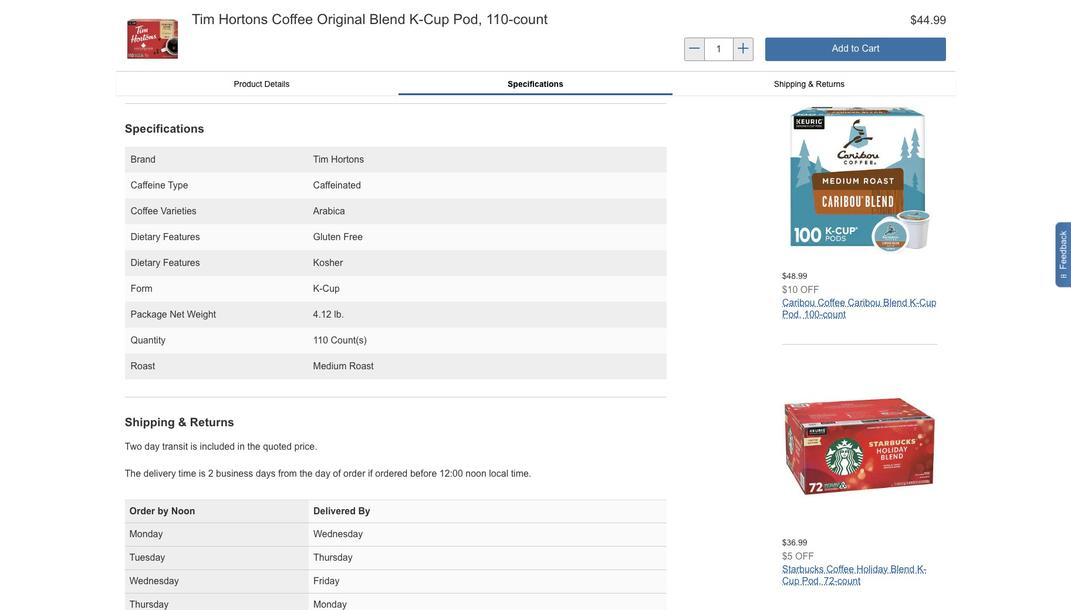 Task type: locate. For each thing, give the bounding box(es) containing it.
0 vertical spatial arabica
[[158, 13, 186, 22]]

roast down count(s)
[[349, 361, 374, 371]]

tim
[[192, 11, 215, 27], [313, 155, 329, 164]]

0 vertical spatial tim
[[192, 11, 215, 27]]

0 vertical spatial features
[[163, 232, 200, 242]]

0 vertical spatial thursday
[[314, 553, 353, 563]]

tim for tim hortons coffee original blend k-cup pod, 110-count
[[192, 11, 215, 27]]

None button
[[766, 37, 947, 61]]

kosher
[[313, 258, 343, 268]]

1 vertical spatial shipping & returns
[[125, 416, 234, 429]]

count
[[513, 11, 548, 27], [838, 43, 861, 53], [823, 310, 846, 319], [838, 576, 861, 586]]

coffee varieties
[[131, 206, 197, 216]]

price.
[[295, 442, 317, 452]]

starbucks coffee holiday blend k- cup pod, 72-count link
[[783, 564, 927, 586]]

11.73
[[159, 51, 179, 61]]

1 horizontal spatial of
[[333, 468, 341, 478]]

returns down mccafe premium roast coffee k- cup pod, 72-count link
[[816, 79, 845, 88]]

1 vertical spatial features
[[163, 258, 200, 268]]

0 horizontal spatial hortons
[[219, 11, 268, 27]]

2 horizontal spatial roast
[[858, 31, 882, 41]]

1 horizontal spatial hortons
[[331, 155, 364, 164]]

original
[[317, 11, 366, 27]]

lb.
[[334, 310, 344, 320]]

mccafe premium roast coffee k- cup pod, 72-count
[[783, 31, 924, 53]]

0 horizontal spatial wednesday
[[129, 576, 179, 586]]

0 horizontal spatial x
[[153, 51, 157, 61]]

wednesday down tuesday
[[129, 576, 179, 586]]

of inside 11g of coffee per pod 100% arabica beans
[[150, 1, 157, 10]]

1 vertical spatial returns
[[190, 416, 234, 429]]

order
[[344, 468, 366, 478]]

roast right 'premium'
[[858, 31, 882, 41]]

dimensions & more info: 9.92 x 11.73 x 8.98 4.12 lbs made in canada
[[125, 39, 222, 84]]

tim up caffeinated
[[313, 155, 329, 164]]

dietary features up form
[[131, 258, 200, 268]]

count inside $48.99 $10 off caribou coffee caribou blend k-cup pod, 100-count
[[823, 310, 846, 319]]

tim hortons
[[313, 155, 364, 164]]

shipping & returns up transit
[[125, 416, 234, 429]]

off inside the $36.99 $5 off starbucks coffee holiday blend k- cup pod, 72-count
[[796, 551, 814, 561]]

caffeine type
[[131, 180, 188, 190]]

0 horizontal spatial monday
[[129, 529, 163, 539]]

0 vertical spatial the
[[247, 442, 261, 452]]

0 horizontal spatial shipping
[[125, 416, 175, 429]]

dietary features for kosher
[[131, 258, 200, 268]]

hortons up caffeinated
[[331, 155, 364, 164]]

the delivery time is 2 business days from the day of order if ordered before 12:00 noon local time.
[[125, 468, 532, 478]]

1 horizontal spatial shipping & returns
[[774, 79, 845, 88]]

x right 9.92
[[153, 51, 157, 61]]

is right transit
[[191, 442, 197, 452]]

0 vertical spatial 72-
[[824, 43, 838, 53]]

dietary down the coffee varieties
[[131, 232, 160, 242]]

in down lbs
[[158, 75, 164, 84]]

wednesday down delivered
[[314, 529, 363, 539]]

tim hortons coffee original blend k-cup pod, 110-count
[[192, 11, 548, 27]]

$48.99 $10 off caribou coffee caribou blend k-cup pod, 100-count
[[783, 271, 937, 319]]

k- inside the $36.99 $5 off starbucks coffee holiday blend k- cup pod, 72-count
[[918, 564, 927, 574]]

2 x from the left
[[182, 51, 186, 61]]

1 vertical spatial of
[[333, 468, 341, 478]]

1 features from the top
[[163, 232, 200, 242]]

tim hortons coffee original blend k-cup pod, 110-count image
[[125, 12, 180, 67]]

shipping up two in the left bottom of the page
[[125, 416, 175, 429]]

by
[[158, 506, 169, 516]]

caffeinated
[[313, 180, 361, 190]]

hortons for tim hortons
[[331, 155, 364, 164]]

1 dietary from the top
[[131, 232, 160, 242]]

holiday
[[857, 564, 888, 574]]

1 vertical spatial dietary features
[[131, 258, 200, 268]]

0 vertical spatial blend
[[370, 11, 406, 27]]

coffee
[[159, 1, 183, 10], [272, 11, 313, 27], [885, 31, 912, 41], [131, 206, 158, 216], [818, 298, 846, 308], [827, 564, 854, 574]]

dietary for kosher
[[131, 258, 160, 268]]

8.98
[[188, 51, 204, 61]]

4.12 down 9.92
[[135, 63, 151, 72]]

1 72- from the top
[[824, 43, 838, 53]]

0 vertical spatial hortons
[[219, 11, 268, 27]]

1 vertical spatial hortons
[[331, 155, 364, 164]]

coffee down caffeine
[[131, 206, 158, 216]]

0 vertical spatial &
[[174, 39, 180, 48]]

off up starbucks
[[796, 551, 814, 561]]

roast inside mccafe premium roast coffee k- cup pod, 72-count
[[858, 31, 882, 41]]

dietary features
[[131, 232, 200, 242], [131, 258, 200, 268]]

noon
[[466, 468, 487, 478]]

& down the mccafe
[[809, 79, 814, 88]]

4.12 left lb.
[[313, 310, 332, 320]]

caffeine
[[131, 180, 165, 190]]

pod, down the mccafe
[[802, 43, 822, 53]]

roast down quantity
[[131, 361, 155, 371]]

2 dietary from the top
[[131, 258, 160, 268]]

0 horizontal spatial tim
[[192, 11, 215, 27]]

shipping down the mccafe
[[774, 79, 806, 88]]

None telephone field
[[705, 37, 733, 61]]

1 vertical spatial off
[[796, 551, 814, 561]]

hortons for tim hortons coffee original blend k-cup pod, 110-count
[[219, 11, 268, 27]]

varieties
[[161, 206, 197, 216]]

44.99
[[917, 14, 947, 26]]

&
[[174, 39, 180, 48], [809, 79, 814, 88], [178, 416, 187, 429]]

0 horizontal spatial day
[[145, 442, 160, 452]]

0 vertical spatial of
[[150, 1, 157, 10]]

pod, down starbucks
[[802, 576, 822, 586]]

wednesday
[[314, 529, 363, 539], [129, 576, 179, 586]]

2 caribou from the left
[[848, 298, 881, 308]]

12:00
[[440, 468, 463, 478]]

1 vertical spatial arabica
[[313, 206, 345, 216]]

coffee down the $
[[885, 31, 912, 41]]

blend
[[370, 11, 406, 27], [884, 298, 908, 308], [891, 564, 915, 574]]

0 vertical spatial returns
[[816, 79, 845, 88]]

the left quoted
[[247, 442, 261, 452]]

is for included
[[191, 442, 197, 452]]

0 horizontal spatial 4.12
[[135, 63, 151, 72]]

k- inside $48.99 $10 off caribou coffee caribou blend k-cup pod, 100-count
[[910, 298, 920, 308]]

0 horizontal spatial specifications
[[125, 122, 204, 135]]

1 vertical spatial dietary
[[131, 258, 160, 268]]

blend inside the $36.99 $5 off starbucks coffee holiday blend k- cup pod, 72-count
[[891, 564, 915, 574]]

coffee left "holiday"
[[827, 564, 854, 574]]

0 vertical spatial is
[[191, 442, 197, 452]]

features for gluten free
[[163, 232, 200, 242]]

monday down friday
[[314, 600, 347, 610]]

1 vertical spatial in
[[238, 442, 245, 452]]

1 horizontal spatial caribou
[[848, 298, 881, 308]]

0 horizontal spatial roast
[[131, 361, 155, 371]]

0 vertical spatial wednesday
[[314, 529, 363, 539]]

2 vertical spatial blend
[[891, 564, 915, 574]]

1 vertical spatial monday
[[314, 600, 347, 610]]

pod
[[201, 1, 215, 10]]

off for $5 off
[[796, 551, 814, 561]]

in
[[158, 75, 164, 84], [238, 442, 245, 452]]

shipping & returns link
[[673, 77, 947, 91]]

package net weight
[[131, 310, 216, 320]]

local
[[489, 468, 509, 478]]

roast
[[858, 31, 882, 41], [131, 361, 155, 371], [349, 361, 374, 371]]

2 72- from the top
[[824, 576, 838, 586]]

cup inside $48.99 $10 off caribou coffee caribou blend k-cup pod, 100-count
[[920, 298, 937, 308]]

x
[[153, 51, 157, 61], [182, 51, 186, 61]]

dietary up form
[[131, 258, 160, 268]]

off for $10 off
[[801, 285, 820, 295]]

shipping
[[774, 79, 806, 88], [125, 416, 175, 429]]

is for 2
[[199, 468, 206, 478]]

day left the "order"
[[315, 468, 331, 478]]

1 vertical spatial thursday
[[129, 600, 169, 610]]

of
[[150, 1, 157, 10], [333, 468, 341, 478]]

caribou coffee caribou blend k-cup pod, 100-count image
[[783, 102, 938, 258]]

of right '11g'
[[150, 1, 157, 10]]

1 dietary features from the top
[[131, 232, 200, 242]]

0 horizontal spatial in
[[158, 75, 164, 84]]

is
[[191, 442, 197, 452], [199, 468, 206, 478]]

of left the "order"
[[333, 468, 341, 478]]

gluten free
[[313, 232, 363, 242]]

in inside dimensions & more info: 9.92 x 11.73 x 8.98 4.12 lbs made in canada
[[158, 75, 164, 84]]

1 horizontal spatial x
[[182, 51, 186, 61]]

0 horizontal spatial arabica
[[158, 13, 186, 22]]

cup inside mccafe premium roast coffee k- cup pod, 72-count
[[783, 43, 800, 53]]

lbs
[[153, 63, 166, 72]]

dietary
[[131, 232, 160, 242], [131, 258, 160, 268]]

thursday up friday
[[314, 553, 353, 563]]

arabica
[[158, 13, 186, 22], [313, 206, 345, 216]]

1 horizontal spatial specifications
[[508, 79, 564, 88]]

1 vertical spatial blend
[[884, 298, 908, 308]]

0 vertical spatial in
[[158, 75, 164, 84]]

0 vertical spatial shipping
[[774, 79, 806, 88]]

0 horizontal spatial returns
[[190, 416, 234, 429]]

caribou
[[783, 298, 815, 308], [848, 298, 881, 308]]

1 horizontal spatial thursday
[[314, 553, 353, 563]]

arabica right 100%
[[158, 13, 186, 22]]

& up 11.73
[[174, 39, 180, 48]]

& up transit
[[178, 416, 187, 429]]

details
[[265, 79, 290, 88]]

monday up tuesday
[[129, 529, 163, 539]]

0 horizontal spatial of
[[150, 1, 157, 10]]

1 horizontal spatial is
[[199, 468, 206, 478]]

off
[[801, 285, 820, 295], [796, 551, 814, 561]]

0 vertical spatial off
[[801, 285, 820, 295]]

count inside mccafe premium roast coffee k- cup pod, 72-count
[[838, 43, 861, 53]]

the right from
[[300, 468, 313, 478]]

dietary features down the coffee varieties
[[131, 232, 200, 242]]

1 horizontal spatial roast
[[349, 361, 374, 371]]

if
[[368, 468, 373, 478]]

0 vertical spatial specifications
[[508, 79, 564, 88]]

product details link
[[125, 77, 399, 91]]

day right two in the left bottom of the page
[[145, 442, 160, 452]]

coffee left "per"
[[159, 1, 183, 10]]

72-
[[824, 43, 838, 53], [824, 576, 838, 586]]

1 x from the left
[[153, 51, 157, 61]]

4.12
[[135, 63, 151, 72], [313, 310, 332, 320]]

1 vertical spatial 4.12
[[313, 310, 332, 320]]

in right included at the bottom of page
[[238, 442, 245, 452]]

1 vertical spatial is
[[199, 468, 206, 478]]

feedback
[[1059, 231, 1069, 269]]

1 horizontal spatial tim
[[313, 155, 329, 164]]

quoted
[[263, 442, 292, 452]]

72- inside mccafe premium roast coffee k- cup pod, 72-count
[[824, 43, 838, 53]]

1 horizontal spatial arabica
[[313, 206, 345, 216]]

1 vertical spatial tim
[[313, 155, 329, 164]]

0 horizontal spatial caribou
[[783, 298, 815, 308]]

off inside $48.99 $10 off caribou coffee caribou blend k-cup pod, 100-count
[[801, 285, 820, 295]]

0 vertical spatial 4.12
[[135, 63, 151, 72]]

delivered
[[314, 506, 356, 516]]

2 dietary features from the top
[[131, 258, 200, 268]]

pod, inside mccafe premium roast coffee k- cup pod, 72-count
[[802, 43, 822, 53]]

1 horizontal spatial the
[[300, 468, 313, 478]]

premium
[[818, 31, 855, 41]]

4.12 inside dimensions & more info: 9.92 x 11.73 x 8.98 4.12 lbs made in canada
[[135, 63, 151, 72]]

0 vertical spatial dietary features
[[131, 232, 200, 242]]

1 vertical spatial specifications
[[125, 122, 204, 135]]

coffee inside mccafe premium roast coffee k- cup pod, 72-count
[[885, 31, 912, 41]]

1 vertical spatial &
[[809, 79, 814, 88]]

off right $10
[[801, 285, 820, 295]]

hortons up info:
[[219, 11, 268, 27]]

blend inside $48.99 $10 off caribou coffee caribou blend k-cup pod, 100-count
[[884, 298, 908, 308]]

1 vertical spatial 72-
[[824, 576, 838, 586]]

0 vertical spatial dietary
[[131, 232, 160, 242]]

1 horizontal spatial 4.12
[[313, 310, 332, 320]]

1 horizontal spatial wednesday
[[314, 529, 363, 539]]

x left 8.98
[[182, 51, 186, 61]]

returns up included at the bottom of page
[[190, 416, 234, 429]]

0 horizontal spatial is
[[191, 442, 197, 452]]

coffee up 100- at the right
[[818, 298, 846, 308]]

tim down pod
[[192, 11, 215, 27]]

thursday down tuesday
[[129, 600, 169, 610]]

2 vertical spatial &
[[178, 416, 187, 429]]

k-
[[410, 11, 424, 27], [915, 31, 924, 41], [313, 284, 323, 294], [910, 298, 920, 308], [918, 564, 927, 574]]

the
[[247, 442, 261, 452], [300, 468, 313, 478]]

2 features from the top
[[163, 258, 200, 268]]

1 vertical spatial day
[[315, 468, 331, 478]]

pod, left 100- at the right
[[783, 310, 802, 319]]

is left 2
[[199, 468, 206, 478]]

returns
[[816, 79, 845, 88], [190, 416, 234, 429]]

arabica up gluten
[[313, 206, 345, 216]]

shipping & returns down the mccafe
[[774, 79, 845, 88]]

1 vertical spatial shipping
[[125, 416, 175, 429]]



Task type: describe. For each thing, give the bounding box(es) containing it.
feedback link
[[1056, 222, 1072, 288]]

business
[[216, 468, 253, 478]]

included
[[200, 442, 235, 452]]

delivered by
[[314, 506, 370, 516]]

form
[[131, 284, 153, 294]]

cup inside the $36.99 $5 off starbucks coffee holiday blend k- cup pod, 72-count
[[783, 576, 800, 586]]

4.12 lb.
[[313, 310, 344, 320]]

dietary for gluten free
[[131, 232, 160, 242]]

k-cup
[[313, 284, 340, 294]]

1 caribou from the left
[[783, 298, 815, 308]]

0 horizontal spatial thursday
[[129, 600, 169, 610]]

tuesday
[[129, 553, 165, 563]]

tim for tim hortons
[[313, 155, 329, 164]]

1 horizontal spatial shipping
[[774, 79, 806, 88]]

$36.99 $5 off starbucks coffee holiday blend k- cup pod, 72-count
[[783, 538, 927, 586]]

order
[[129, 506, 155, 516]]

specifications link
[[399, 77, 673, 94]]

coffee left original on the left
[[272, 11, 313, 27]]

starbucks
[[783, 564, 824, 574]]

1 horizontal spatial returns
[[816, 79, 845, 88]]

count(s)
[[331, 335, 367, 345]]

from
[[278, 468, 297, 478]]

coffee inside 11g of coffee per pod 100% arabica beans
[[159, 1, 183, 10]]

11g of coffee per pod 100% arabica beans
[[135, 1, 215, 22]]

arabica inside 11g of coffee per pod 100% arabica beans
[[158, 13, 186, 22]]

info:
[[204, 39, 222, 48]]

ordered
[[375, 468, 408, 478]]

11g
[[135, 1, 148, 10]]

product
[[234, 79, 262, 88]]

days
[[256, 468, 276, 478]]

free
[[344, 232, 363, 242]]

time
[[179, 468, 196, 478]]

0 vertical spatial shipping & returns
[[774, 79, 845, 88]]

1 horizontal spatial monday
[[314, 600, 347, 610]]

$10
[[783, 285, 798, 295]]

time.
[[511, 468, 532, 478]]

dimensions
[[125, 39, 171, 48]]

110 count(s)
[[313, 335, 367, 345]]

1 horizontal spatial day
[[315, 468, 331, 478]]

transit
[[162, 442, 188, 452]]

product details
[[234, 79, 290, 88]]

72- inside the $36.99 $5 off starbucks coffee holiday blend k- cup pod, 72-count
[[824, 576, 838, 586]]

0 horizontal spatial the
[[247, 442, 261, 452]]

weight
[[187, 310, 216, 320]]

more
[[182, 39, 202, 48]]

pod, inside the $36.99 $5 off starbucks coffee holiday blend k- cup pod, 72-count
[[802, 576, 822, 586]]

110-
[[486, 11, 514, 27]]

1 horizontal spatial in
[[238, 442, 245, 452]]

caribou coffee caribou blend k-cup pod, 100-count link
[[783, 298, 937, 319]]

net
[[170, 310, 184, 320]]

mccafe
[[783, 31, 815, 41]]

pod, left the 110- on the left top of the page
[[453, 11, 482, 27]]

110
[[313, 335, 328, 345]]

0 vertical spatial day
[[145, 442, 160, 452]]

count inside the $36.99 $5 off starbucks coffee holiday blend k- cup pod, 72-count
[[838, 576, 861, 586]]

two day transit is included in the quoted price.
[[125, 442, 317, 452]]

two
[[125, 442, 142, 452]]

dietary features for gluten free
[[131, 232, 200, 242]]

noon
[[171, 506, 195, 516]]

coffee inside the $36.99 $5 off starbucks coffee holiday blend k- cup pod, 72-count
[[827, 564, 854, 574]]

order by noon
[[129, 506, 195, 516]]

starbucks coffee holiday blend k-cup pod, 72-count image
[[783, 369, 938, 524]]

$5
[[783, 551, 793, 561]]

1 vertical spatial the
[[300, 468, 313, 478]]

1 vertical spatial wednesday
[[129, 576, 179, 586]]

gluten
[[313, 232, 341, 242]]

delivery
[[144, 468, 176, 478]]

$
[[911, 14, 917, 26]]

brand
[[131, 155, 156, 164]]

100%
[[135, 13, 156, 22]]

medium
[[313, 361, 347, 371]]

features for kosher
[[163, 258, 200, 268]]

pod, inside $48.99 $10 off caribou coffee caribou blend k-cup pod, 100-count
[[783, 310, 802, 319]]

coffee inside $48.99 $10 off caribou coffee caribou blend k-cup pod, 100-count
[[818, 298, 846, 308]]

friday
[[314, 576, 340, 586]]

0 horizontal spatial shipping & returns
[[125, 416, 234, 429]]

beans
[[188, 13, 211, 22]]

type
[[168, 180, 188, 190]]

canada
[[166, 75, 195, 84]]

100-
[[805, 310, 823, 319]]

9.92
[[135, 51, 151, 61]]

the
[[125, 468, 141, 478]]

quantity
[[131, 335, 166, 345]]

made
[[135, 75, 155, 84]]

blend for $10 off
[[884, 298, 908, 308]]

$48.99
[[783, 271, 808, 281]]

by
[[358, 506, 370, 516]]

package
[[131, 310, 167, 320]]

per
[[186, 1, 198, 10]]

before
[[410, 468, 437, 478]]

0 vertical spatial monday
[[129, 529, 163, 539]]

medium roast
[[313, 361, 374, 371]]

& inside dimensions & more info: 9.92 x 11.73 x 8.98 4.12 lbs made in canada
[[174, 39, 180, 48]]

k- inside mccafe premium roast coffee k- cup pod, 72-count
[[915, 31, 924, 41]]

blend for $5 off
[[891, 564, 915, 574]]

mccafe premium roast coffee k- cup pod, 72-count link
[[783, 31, 924, 53]]

2
[[208, 468, 214, 478]]

$36.99
[[783, 538, 808, 547]]



Task type: vqa. For each thing, say whether or not it's contained in the screenshot.


